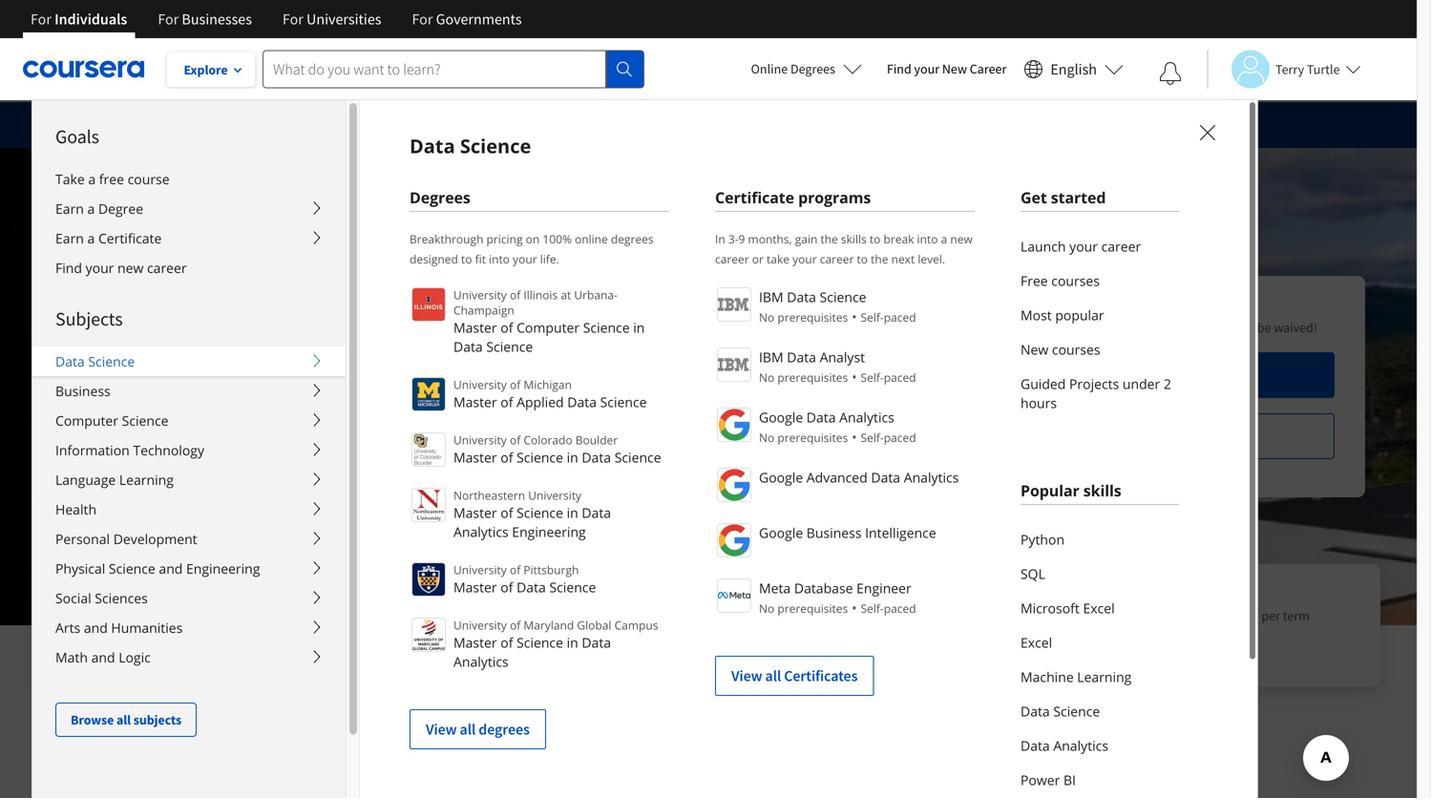 Task type: locate. For each thing, give the bounding box(es) containing it.
view all certificates list
[[715, 286, 975, 696]]

2 list from the top
[[1021, 523, 1180, 799]]

• up analyst
[[852, 308, 857, 326]]

1 for from the left
[[31, 10, 51, 29]]

for businesses
[[158, 10, 252, 29]]

4 paced from the top
[[884, 601, 917, 617]]

1 partnername logo image from the top
[[717, 288, 752, 322]]

data science
[[410, 133, 531, 159], [55, 352, 135, 371], [1021, 703, 1101, 721]]

0 vertical spatial get
[[1021, 187, 1048, 208]]

social
[[55, 589, 91, 608]]

4 partnername logo image from the top
[[717, 468, 752, 502]]

5 partnername logo image from the top
[[717, 523, 752, 558]]

a up level.
[[941, 231, 948, 247]]

that
[[624, 608, 647, 625]]

1 horizontal spatial learning
[[1078, 668, 1132, 686]]

science inside university of michigan master of applied data science
[[600, 393, 647, 411]]

career down earn a certificate popup button
[[147, 259, 187, 277]]

0 vertical spatial data science
[[410, 133, 531, 159]]

analytics up intelligence
[[904, 469, 959, 487]]

learning down information technology
[[119, 471, 174, 489]]

academics link
[[284, 740, 353, 759]]

explore
[[184, 61, 228, 78]]

0 vertical spatial per
[[1262, 608, 1281, 625]]

individuals
[[55, 10, 127, 29]]

1 horizontal spatial all
[[460, 720, 476, 739]]

master down program at the left bottom of page
[[454, 634, 497, 652]]

for for universities
[[283, 10, 304, 29]]

0 vertical spatial find
[[887, 60, 912, 77]]

get up the launch
[[1021, 187, 1048, 208]]

hours inside guided projects under 2 hours
[[1021, 394, 1058, 412]]

2 horizontal spatial per
[[1262, 608, 1281, 625]]

0 vertical spatial learning
[[119, 471, 174, 489]]

certificate inside popup button
[[98, 229, 162, 247]]

paced inside the meta database engineer no prerequisites • self-paced
[[884, 601, 917, 617]]

to left fit
[[461, 251, 472, 267]]

data inside ibm data science no prerequisites • self-paced
[[787, 288, 817, 306]]

ibm data science no prerequisites • self-paced
[[759, 288, 917, 326]]

4 prerequisites from the top
[[778, 601, 848, 617]]

ivy
[[132, 581, 156, 605]]

university inside university of pittsburgh master of data science
[[454, 562, 507, 578]]

close image
[[1195, 119, 1220, 144], [1196, 120, 1221, 145]]

master inside master of engineering in computer engineering dartmouth college
[[36, 371, 157, 424]]

0 horizontal spatial started
[[980, 293, 1038, 317]]

skills up python link
[[1084, 480, 1122, 501]]

skills inside in 3-9 months, gain the skills to break into a new career or take your career to the next level.
[[841, 231, 867, 247]]

google advanced data analytics
[[759, 469, 959, 487]]

1 google from the top
[[759, 408, 804, 427]]

0 horizontal spatial certificate
[[98, 229, 162, 247]]

at down humanities
[[136, 646, 148, 663]]

prerequisites down "database"
[[778, 601, 848, 617]]

all up tuition & financing
[[460, 720, 476, 739]]

view all certificates link
[[715, 656, 874, 696]]

all for degrees
[[460, 720, 476, 739]]

• inside "ibm data analyst no prerequisites • self-paced"
[[852, 368, 857, 386]]

complete
[[404, 608, 458, 625]]

all inside view all degrees link
[[460, 720, 476, 739]]

self- inside "ibm data analyst no prerequisites • self-paced"
[[861, 370, 884, 385]]

and up league
[[159, 560, 183, 578]]

paced down next
[[884, 310, 917, 325]]

• for engineer
[[852, 599, 857, 617]]

partnername logo image
[[717, 288, 752, 322], [717, 348, 752, 382], [717, 408, 752, 442], [717, 468, 752, 502], [717, 523, 752, 558], [717, 579, 752, 613]]

0 horizontal spatial degrees
[[479, 720, 530, 739]]

earn inside earn an ivy league degree from one of the first professional schools of engineering in the u.s., thayer school of engineering at dartmouth
[[67, 581, 104, 605]]

prerequisites up the advanced
[[778, 430, 848, 446]]

1 horizontal spatial for
[[1127, 608, 1142, 625]]

learning inside "data science" menu item
[[1078, 668, 1132, 686]]

started for get started today apply before january 15th and your application fee will be waived!
[[980, 293, 1038, 317]]

into for certificate programs
[[918, 231, 938, 247]]

2 prerequisites from the top
[[778, 370, 848, 385]]

paced inside "google data analytics no prerequisites • self-paced"
[[884, 430, 917, 446]]

new down january
[[1021, 341, 1049, 359]]

school
[[240, 627, 278, 644]]

guided projects under 2 hours
[[1021, 375, 1172, 412]]

thayer
[[199, 627, 237, 644]]

all inside view all certificates link
[[766, 667, 782, 686]]

explore menu element
[[32, 100, 346, 737]]

information
[[55, 441, 130, 459]]

all right browse
[[117, 712, 131, 729]]

university of colorado boulder master of science in data science
[[454, 432, 662, 467]]

social sciences
[[55, 589, 148, 608]]

analytics down northeastern
[[454, 523, 509, 541]]

learning down excel link in the bottom right of the page
[[1078, 668, 1132, 686]]

computer up information
[[55, 412, 118, 430]]

0 vertical spatial started
[[1051, 187, 1107, 208]]

professional
[[182, 608, 251, 625]]

courses
[[1052, 272, 1100, 290], [1053, 341, 1101, 359], [1145, 608, 1188, 625]]

2 vertical spatial courses
[[1145, 608, 1188, 625]]

at inside earn an ivy league degree from one of the first professional schools of engineering in the u.s., thayer school of engineering at dartmouth
[[136, 646, 148, 663]]

will
[[1235, 319, 1255, 336]]

for right looking on the left top of the page
[[335, 116, 353, 135]]

1 vertical spatial data science
[[55, 352, 135, 371]]

analytics inside university of maryland global campus master of science in data analytics
[[454, 653, 509, 671]]

1 horizontal spatial new
[[1021, 341, 1049, 359]]

all inside browse all subjects button
[[117, 712, 131, 729]]

0 horizontal spatial excel
[[1021, 634, 1053, 652]]

application left fee
[[1150, 319, 1213, 336]]

your inside explore menu element
[[86, 259, 114, 277]]

2 vertical spatial earn
[[67, 581, 104, 605]]

university inside university of colorado boulder master of science in data science
[[454, 432, 507, 448]]

self- up analyst
[[861, 310, 884, 325]]

prerequisites up analyst
[[778, 310, 848, 325]]

get inside the get started today apply before january 15th and your application fee will be waived!
[[948, 293, 976, 317]]

business inside popup button
[[55, 382, 111, 400]]

computer up the colorado
[[477, 371, 658, 424]]

the down months at the left of page
[[461, 608, 479, 625]]

1 vertical spatial for
[[1127, 608, 1142, 625]]

program
[[482, 608, 530, 625]]

courses up the today
[[1052, 272, 1100, 290]]

$44,100 total cost pay only for courses you enroll in per term ($4,900 each)
[[1077, 581, 1310, 644]]

degrees
[[791, 60, 836, 77], [410, 187, 471, 208]]

earn for ivy
[[67, 581, 104, 605]]

our
[[528, 116, 550, 135]]

2 no from the top
[[759, 370, 775, 385]]

free courses
[[1021, 272, 1100, 290]]

language learning button
[[32, 465, 346, 495]]

physical
[[55, 560, 105, 578]]

machine learning link
[[1021, 660, 1180, 694]]

universities
[[307, 10, 382, 29]]

1 vertical spatial google
[[759, 469, 804, 487]]

None search field
[[263, 50, 645, 88]]

at right us
[[513, 116, 525, 135]]

1 horizontal spatial online
[[789, 581, 840, 605]]

3 prerequisites from the top
[[778, 430, 848, 446]]

3 partnername logo image from the top
[[717, 408, 752, 442]]

certificate up 9
[[715, 187, 795, 208]]

1 list from the top
[[1021, 229, 1180, 420]]

2 vertical spatial at
[[136, 646, 148, 663]]

free
[[1021, 272, 1049, 290]]

prerequisites for analytics
[[778, 430, 848, 446]]

earn
[[55, 200, 84, 218], [55, 229, 84, 247], [67, 581, 104, 605]]

university for of
[[454, 432, 507, 448]]

northeastern
[[454, 488, 526, 503]]

on right pricing
[[526, 231, 540, 247]]

0 vertical spatial certificate
[[715, 187, 795, 208]]

1 horizontal spatial skills
[[1084, 480, 1122, 501]]

meta database engineer no prerequisites • self-paced
[[759, 579, 917, 617]]

1 vertical spatial degrees
[[410, 187, 471, 208]]

hours inside 15-27 months complete the program on the schedule that suits your needs (approximately 15-17 hours per week, per course)
[[589, 627, 621, 644]]

paced for engineer
[[884, 601, 917, 617]]

0 vertical spatial 15-
[[404, 581, 429, 605]]

view inside view all certificates link
[[732, 667, 763, 686]]

0 vertical spatial application
[[356, 116, 428, 135]]

ibm inside "ibm data analyst no prerequisites • self-paced"
[[759, 348, 784, 366]]

3 • from the top
[[852, 428, 857, 446]]

master down champaign on the left top of the page
[[454, 319, 497, 337]]

for left individuals
[[31, 10, 51, 29]]

1 vertical spatial dartmouth
[[150, 646, 212, 663]]

• inside the meta database engineer no prerequisites • self-paced
[[852, 599, 857, 617]]

the left next
[[871, 251, 889, 267]]

2 for from the left
[[158, 10, 179, 29]]

3 for from the left
[[283, 10, 304, 29]]

0 horizontal spatial at
[[136, 646, 148, 663]]

your
[[915, 60, 940, 77], [1070, 237, 1099, 256], [513, 251, 537, 267], [793, 251, 817, 267], [86, 259, 114, 277], [1122, 319, 1147, 336], [404, 627, 429, 644]]

hours down schedule
[[589, 627, 621, 644]]

1 horizontal spatial data science
[[410, 133, 531, 159]]

in 3-9 months, gain the skills to break into a new career or take your career to the next level.
[[715, 231, 973, 267]]

computer down illinois
[[517, 319, 580, 337]]

data analytics link
[[1021, 729, 1180, 763]]

science inside northeastern university master of science in data analytics engineering
[[517, 504, 564, 522]]

0 horizontal spatial into
[[489, 251, 510, 267]]

with
[[806, 627, 830, 644]]

0 horizontal spatial view
[[426, 720, 457, 739]]

for left universities
[[283, 10, 304, 29]]

guided projects under 2 hours link
[[1021, 367, 1180, 420]]

science inside university of maryland global campus master of science in data analytics
[[517, 634, 564, 652]]

0 vertical spatial 100%
[[543, 231, 572, 247]]

your up "week," at the bottom left of the page
[[404, 627, 429, 644]]

1 horizontal spatial degrees
[[791, 60, 836, 77]]

• for science
[[852, 308, 857, 326]]

no up google advanced data analytics 'link'
[[759, 430, 775, 446]]

paced
[[884, 310, 917, 325], [884, 370, 917, 385], [884, 430, 917, 446], [884, 601, 917, 617]]

master inside university of maryland global campus master of science in data analytics
[[454, 634, 497, 652]]

0 vertical spatial new
[[951, 231, 973, 247]]

a down earn a degree
[[87, 229, 95, 247]]

at inside university of illinois at urbana- champaign master of computer science in data science
[[561, 287, 571, 303]]

prerequisites inside "ibm data analyst no prerequisites • self-paced"
[[778, 370, 848, 385]]

paced inside ibm data science no prerequisites • self-paced
[[884, 310, 917, 325]]

1 horizontal spatial new
[[951, 231, 973, 247]]

university inside university of maryland global campus master of science in data analytics
[[454, 618, 507, 633]]

self- for engineer
[[861, 601, 884, 617]]

1 horizontal spatial degrees
[[611, 231, 654, 247]]

analytics inside "google data analytics no prerequisites • self-paced"
[[840, 408, 895, 427]]

python link
[[1021, 523, 1180, 557]]

take
[[767, 251, 790, 267]]

and
[[1098, 319, 1119, 336], [159, 560, 183, 578], [934, 608, 956, 625], [84, 619, 108, 637], [896, 627, 917, 644], [91, 649, 115, 667]]

language
[[55, 471, 116, 489]]

1 vertical spatial new
[[1021, 341, 1049, 359]]

analytics down "ibm data analyst no prerequisites • self-paced"
[[840, 408, 895, 427]]

machine
[[1021, 668, 1074, 686]]

in inside university of maryland global campus master of science in data analytics
[[567, 634, 579, 652]]

most popular
[[1021, 306, 1105, 324]]

0 horizontal spatial degrees
[[410, 187, 471, 208]]

1 vertical spatial new
[[118, 259, 144, 277]]

0 horizontal spatial all
[[117, 712, 131, 729]]

certificate up the find your new career
[[98, 229, 162, 247]]

university up course)
[[454, 618, 507, 633]]

apply now
[[1107, 366, 1177, 385]]

0 horizontal spatial 15-
[[404, 581, 429, 605]]

no
[[759, 310, 775, 325], [759, 370, 775, 385], [759, 430, 775, 446], [759, 601, 775, 617]]

of inside master of engineering in computer engineering dartmouth college
[[166, 371, 202, 424]]

ibm left analyst
[[759, 348, 784, 366]]

paced for analytics
[[884, 430, 917, 446]]

1 vertical spatial degrees
[[479, 720, 530, 739]]

no inside "ibm data analyst no prerequisites • self-paced"
[[759, 370, 775, 385]]

for for governments
[[412, 10, 433, 29]]

engineering inside the physical science and engineering popup button
[[186, 560, 260, 578]]

show notifications image
[[1160, 62, 1183, 85]]

prerequisites inside ibm data science no prerequisites • self-paced
[[778, 310, 848, 325]]

• inside "google data analytics no prerequisites • self-paced"
[[852, 428, 857, 446]]

master right 27
[[454, 578, 497, 597]]

view down connection
[[732, 667, 763, 686]]

started
[[1051, 187, 1107, 208], [980, 293, 1038, 317]]

excel
[[1084, 599, 1115, 618], [1021, 634, 1053, 652]]

self- down analyst
[[861, 370, 884, 385]]

0 horizontal spatial data science
[[55, 352, 135, 371]]

master inside university of michigan master of applied data science
[[454, 393, 497, 411]]

excel up machine
[[1021, 634, 1053, 652]]

dartmouth inside earn an ivy league degree from one of the first professional schools of engineering in the u.s., thayer school of engineering at dartmouth
[[150, 646, 212, 663]]

per down that
[[623, 627, 642, 644]]

your up free courses link
[[1070, 237, 1099, 256]]

2 horizontal spatial data science
[[1021, 703, 1101, 721]]

1 horizontal spatial started
[[1051, 187, 1107, 208]]

power
[[1021, 771, 1061, 790]]

1 vertical spatial earn
[[55, 229, 84, 247]]

0 vertical spatial earn
[[55, 200, 84, 218]]

no for ibm data analyst
[[759, 370, 775, 385]]

schools
[[253, 608, 296, 625]]

in inside university of illinois at urbana- champaign master of computer science in data science
[[634, 319, 645, 337]]

1 horizontal spatial 100%
[[740, 581, 785, 605]]

1 vertical spatial hours
[[589, 627, 621, 644]]

0 vertical spatial degrees
[[611, 231, 654, 247]]

0 vertical spatial online
[[575, 231, 608, 247]]

2 vertical spatial per
[[439, 646, 458, 663]]

0 horizontal spatial hours
[[589, 627, 621, 644]]

0 horizontal spatial application
[[356, 116, 428, 135]]

courses down 15th
[[1053, 341, 1101, 359]]

for up what do you want to learn? text box
[[412, 10, 433, 29]]

university right university of michigan logo
[[454, 377, 507, 393]]

0 horizontal spatial to
[[461, 251, 472, 267]]

self- for analyst
[[861, 370, 884, 385]]

0 horizontal spatial apply
[[948, 319, 980, 336]]

earn for degree
[[55, 200, 84, 218]]

learning inside dropdown button
[[119, 471, 174, 489]]

1 vertical spatial apply
[[1107, 366, 1145, 385]]

list containing python
[[1021, 523, 1180, 799]]

into right fit
[[489, 251, 510, 267]]

1 vertical spatial excel
[[1021, 634, 1053, 652]]

2 • from the top
[[852, 368, 857, 386]]

1 horizontal spatial per
[[623, 627, 642, 644]]

university down university of colorado boulder master of science in data science
[[529, 488, 582, 503]]

0 horizontal spatial learning
[[119, 471, 174, 489]]

2 horizontal spatial to
[[870, 231, 881, 247]]

the left first
[[136, 608, 155, 625]]

term
[[1284, 608, 1310, 625]]

google up meta
[[759, 524, 804, 542]]

2 horizontal spatial all
[[766, 667, 782, 686]]

close image
[[1195, 119, 1220, 144]]

northeastern university master of science in data analytics engineering
[[454, 488, 611, 541]]

0 vertical spatial skills
[[841, 231, 867, 247]]

0 vertical spatial hours
[[1021, 394, 1058, 412]]

dartmouth
[[36, 424, 123, 448], [150, 646, 212, 663]]

campus
[[615, 618, 659, 633]]

1 ibm from the top
[[759, 288, 784, 306]]

earn down take
[[55, 200, 84, 218]]

for individuals
[[31, 10, 127, 29]]

1 no from the top
[[759, 310, 775, 325]]

no inside the meta database engineer no prerequisites • self-paced
[[759, 601, 775, 617]]

degrees right 'online'
[[791, 60, 836, 77]]

paced up google advanced data analytics
[[884, 430, 917, 446]]

your inside 'link'
[[1070, 237, 1099, 256]]

2 partnername logo image from the top
[[717, 348, 752, 382]]

4 for from the left
[[412, 10, 433, 29]]

science inside ibm data science no prerequisites • self-paced
[[820, 288, 867, 306]]

no up "google data analytics no prerequisites • self-paced"
[[759, 370, 775, 385]]

2 vertical spatial google
[[759, 524, 804, 542]]

business inside view all certificates 'list'
[[807, 524, 862, 542]]

1 horizontal spatial hours
[[1021, 394, 1058, 412]]

analyst
[[820, 348, 866, 366]]

2 google from the top
[[759, 469, 804, 487]]

data inside 'link'
[[872, 469, 901, 487]]

meta
[[759, 579, 791, 598]]

prerequisites inside the meta database engineer no prerequisites • self-paced
[[778, 601, 848, 617]]

a inside in 3-9 months, gain the skills to break into a new career or take your career to the next level.
[[941, 231, 948, 247]]

3 no from the top
[[759, 430, 775, 446]]

1 prerequisites from the top
[[778, 310, 848, 325]]

1 paced from the top
[[884, 310, 917, 325]]

week,
[[404, 646, 437, 663]]

google business intelligence
[[759, 524, 937, 542]]

computer science button
[[32, 406, 346, 436]]

hands-
[[827, 608, 866, 625]]

1 • from the top
[[852, 308, 857, 326]]

2 paced from the top
[[884, 370, 917, 385]]

view for degrees
[[426, 720, 457, 739]]

find inside explore menu element
[[55, 259, 82, 277]]

self- inside ibm data science no prerequisites • self-paced
[[861, 310, 884, 325]]

self- inside the meta database engineer no prerequisites • self-paced
[[861, 601, 884, 617]]

2 ibm from the top
[[759, 348, 784, 366]]

turtle
[[1308, 61, 1341, 78]]

get
[[1021, 187, 1048, 208], [948, 293, 976, 317]]

google business intelligence link
[[715, 522, 975, 558]]

3 paced from the top
[[884, 430, 917, 446]]

0 vertical spatial list
[[1021, 229, 1180, 420]]

university for data
[[454, 562, 507, 578]]

ibm
[[759, 288, 784, 306], [759, 348, 784, 366]]

1 horizontal spatial view
[[732, 667, 763, 686]]

to
[[870, 231, 881, 247], [461, 251, 472, 267], [857, 251, 868, 267]]

0 horizontal spatial new
[[943, 60, 968, 77]]

6 partnername logo image from the top
[[717, 579, 752, 613]]

university of pittsburgh logo image
[[412, 563, 446, 597]]

earn down earn a degree
[[55, 229, 84, 247]]

1 horizontal spatial get
[[1021, 187, 1048, 208]]

degrees up breakthrough in the top left of the page
[[410, 187, 471, 208]]

0 vertical spatial business
[[55, 382, 111, 400]]

ibm down the take
[[759, 288, 784, 306]]

online inside breakthrough pricing on 100% online degrees designed to fit into your life.
[[575, 231, 608, 247]]

paced up "google data analytics no prerequisites • self-paced"
[[884, 370, 917, 385]]

ibm inside ibm data science no prerequisites • self-paced
[[759, 288, 784, 306]]

business down google advanced data analytics 'link'
[[807, 524, 862, 542]]

for for businesses
[[158, 10, 179, 29]]

dartmouth inside master of engineering in computer engineering dartmouth college
[[36, 424, 123, 448]]

list
[[1021, 229, 1180, 420], [1021, 523, 1180, 799]]

1 vertical spatial at
[[561, 287, 571, 303]]

degrees inside online degrees dropdown button
[[791, 60, 836, 77]]

prerequisites down analyst
[[778, 370, 848, 385]]

2 self- from the top
[[861, 370, 884, 385]]

3 google from the top
[[759, 524, 804, 542]]

personal development button
[[32, 524, 346, 554]]

1 horizontal spatial into
[[918, 231, 938, 247]]

prerequisites for science
[[778, 310, 848, 325]]

1 vertical spatial started
[[980, 293, 1038, 317]]

into inside breakthrough pricing on 100% online degrees designed to fit into your life.
[[489, 251, 510, 267]]

0 horizontal spatial skills
[[841, 231, 867, 247]]

to left break
[[870, 231, 881, 247]]

1 vertical spatial certificate
[[98, 229, 162, 247]]

goals
[[55, 125, 99, 149]]

all down connection
[[766, 667, 782, 686]]

dartmouth college logo image
[[36, 325, 192, 373]]

view
[[732, 667, 763, 686], [426, 720, 457, 739]]

google left the advanced
[[759, 469, 804, 487]]

4 • from the top
[[852, 599, 857, 617]]

prerequisites
[[778, 310, 848, 325], [778, 370, 848, 385], [778, 430, 848, 446], [778, 601, 848, 617]]

100% inside 100% online lecture videos, hands-on projects, and connection with instructors and peers
[[740, 581, 785, 605]]

paced inside "ibm data analyst no prerequisites • self-paced"
[[884, 370, 917, 385]]

on up instructors
[[866, 608, 881, 625]]

on inside 100% online lecture videos, hands-on projects, and connection with instructors and peers
[[866, 608, 881, 625]]

view up &
[[426, 720, 457, 739]]

1 vertical spatial into
[[489, 251, 510, 267]]

master up information
[[36, 371, 157, 424]]

• up instructors
[[852, 599, 857, 617]]

new
[[943, 60, 968, 77], [1021, 341, 1049, 359]]

self- up google advanced data analytics
[[861, 430, 884, 446]]

1 vertical spatial view
[[426, 720, 457, 739]]

1 vertical spatial list
[[1021, 523, 1180, 799]]

on inside breakthrough pricing on 100% online degrees designed to fit into your life.
[[526, 231, 540, 247]]

list for skills
[[1021, 523, 1180, 799]]

1 vertical spatial learning
[[1078, 668, 1132, 686]]

list containing launch your career
[[1021, 229, 1180, 420]]

100% up life. in the left top of the page
[[543, 231, 572, 247]]

the right gain
[[821, 231, 839, 247]]

science inside university of pittsburgh master of data science
[[550, 578, 596, 597]]

in inside university of colorado boulder master of science in data science
[[567, 448, 579, 467]]

1 vertical spatial 100%
[[740, 581, 785, 605]]

• for analyst
[[852, 368, 857, 386]]

started up launch your career
[[1051, 187, 1107, 208]]

on right program at the left bottom of page
[[532, 608, 547, 625]]

15- left the global
[[555, 627, 573, 644]]

data inside university of maryland global campus master of science in data analytics
[[582, 634, 611, 652]]

ibm data analyst no prerequisites • self-paced
[[759, 348, 917, 386]]

earn up "from"
[[67, 581, 104, 605]]

schedule
[[571, 608, 621, 625]]

0 vertical spatial for
[[335, 116, 353, 135]]

no down meta
[[759, 601, 775, 617]]

2 vertical spatial data science
[[1021, 703, 1101, 721]]

excel up ($4,900
[[1084, 599, 1115, 618]]

15-27 months complete the program on the schedule that suits your needs (approximately 15-17 hours per week, per course)
[[404, 581, 675, 663]]

degrees up urbana-
[[611, 231, 654, 247]]

admissions
[[165, 740, 238, 759]]

0 vertical spatial courses
[[1052, 272, 1100, 290]]

university inside university of illinois at urbana- champaign master of computer science in data science
[[454, 287, 507, 303]]

career
[[1102, 237, 1142, 256], [715, 251, 750, 267], [820, 251, 854, 267], [147, 259, 187, 277]]

dartmouth down u.s.,
[[150, 646, 212, 663]]

master down northeastern
[[454, 504, 497, 522]]

prerequisites for engineer
[[778, 601, 848, 617]]

for left the businesses at top left
[[158, 10, 179, 29]]

0 horizontal spatial per
[[439, 646, 458, 663]]

0 horizontal spatial find
[[55, 259, 82, 277]]

0 vertical spatial ibm
[[759, 288, 784, 306]]

learning for language learning
[[119, 471, 174, 489]]

100% up lecture
[[740, 581, 785, 605]]

new right break
[[951, 231, 973, 247]]

1 vertical spatial courses
[[1053, 341, 1101, 359]]

get started today apply before january 15th and your application fee will be waived!
[[948, 293, 1318, 336]]

apply inside button
[[1107, 366, 1145, 385]]

data science button
[[32, 347, 346, 376]]

0 vertical spatial dartmouth
[[36, 424, 123, 448]]

new inside in 3-9 months, gain the skills to break into a new career or take your career to the next level.
[[951, 231, 973, 247]]

get inside "data science" menu item
[[1021, 187, 1048, 208]]

4 no from the top
[[759, 601, 775, 617]]

• up google advanced data analytics
[[852, 428, 857, 446]]

university down fit
[[454, 287, 507, 303]]

1 self- from the top
[[861, 310, 884, 325]]

1 vertical spatial get
[[948, 293, 976, 317]]

no down or
[[759, 310, 775, 325]]

1 horizontal spatial application
[[1150, 319, 1213, 336]]

application left "tips?"
[[356, 116, 428, 135]]

into for degrees
[[489, 251, 510, 267]]

find down earn a certificate
[[55, 259, 82, 277]]

career down 3-
[[715, 251, 750, 267]]

0 horizontal spatial 100%
[[543, 231, 572, 247]]

4 self- from the top
[[861, 601, 884, 617]]

university inside northeastern university master of science in data analytics engineering
[[529, 488, 582, 503]]

0 vertical spatial degrees
[[791, 60, 836, 77]]

ibm for ibm data science
[[759, 288, 784, 306]]

university of maryland global campus logo image
[[412, 618, 446, 652]]

your down gain
[[793, 251, 817, 267]]

3 self- from the top
[[861, 430, 884, 446]]

months
[[452, 581, 515, 605]]

0 horizontal spatial online
[[575, 231, 608, 247]]

popular
[[1056, 306, 1105, 324]]



Task type: describe. For each thing, give the bounding box(es) containing it.
and down projects, on the right bottom of the page
[[896, 627, 917, 644]]

learning for machine learning
[[1078, 668, 1132, 686]]

your left career
[[915, 60, 940, 77]]

1 horizontal spatial to
[[857, 251, 868, 267]]

no for meta database engineer
[[759, 601, 775, 617]]

• for analytics
[[852, 428, 857, 446]]

1 vertical spatial skills
[[1084, 480, 1122, 501]]

degree
[[222, 581, 278, 605]]

popular skills
[[1021, 480, 1122, 501]]

data inside "google data analytics no prerequisites • self-paced"
[[807, 408, 836, 427]]

computer inside university of illinois at urbana- champaign master of computer science in data science
[[517, 319, 580, 337]]

find for find your new career
[[55, 259, 82, 277]]

university of illinois at urbana- champaign master of computer science in data science
[[454, 287, 645, 356]]

data science group
[[32, 99, 1432, 799]]

life.
[[540, 251, 560, 267]]

business button
[[32, 376, 346, 406]]

engineering inside northeastern university master of science in data analytics engineering
[[512, 523, 586, 541]]

data science inside dropdown button
[[55, 352, 135, 371]]

intelligence
[[866, 524, 937, 542]]

degrees inside list
[[479, 720, 530, 739]]

courses for new courses
[[1053, 341, 1101, 359]]

and inside the get started today apply before january 15th and your application fee will be waived!
[[1098, 319, 1119, 336]]

programs
[[799, 187, 871, 208]]

partnername logo image for meta database engineer
[[717, 579, 752, 613]]

master inside northeastern university master of science in data analytics engineering
[[454, 504, 497, 522]]

power bi link
[[1021, 763, 1180, 798]]

per inside $44,100 total cost pay only for courses you enroll in per term ($4,900 each)
[[1262, 608, 1281, 625]]

partnername logo image for ibm data science
[[717, 288, 752, 322]]

google data analytics no prerequisites • self-paced
[[759, 408, 917, 446]]

find your new career link
[[32, 253, 346, 283]]

sql link
[[1021, 557, 1180, 591]]

for inside $44,100 total cost pay only for courses you enroll in per term ($4,900 each)
[[1127, 608, 1142, 625]]

looking for application tips? join us at our
[[280, 116, 553, 135]]

level.
[[918, 251, 946, 267]]

ibm for ibm data analyst
[[759, 348, 784, 366]]

for for individuals
[[31, 10, 51, 29]]

self- for science
[[861, 310, 884, 325]]

certificate inside "data science" menu item
[[715, 187, 795, 208]]

math
[[55, 649, 88, 667]]

apply now button
[[948, 352, 1335, 398]]

your inside breakthrough pricing on 100% online degrees designed to fit into your life.
[[513, 251, 537, 267]]

to for certificate programs
[[870, 231, 881, 247]]

degrees inside "data science" menu item
[[410, 187, 471, 208]]

academics
[[284, 740, 353, 759]]

coursera image
[[23, 54, 144, 84]]

career inside 'link'
[[1102, 237, 1142, 256]]

computer inside popup button
[[55, 412, 118, 430]]

tuition
[[398, 740, 443, 759]]

engineering inside earn an ivy league degree from one of the first professional schools of engineering in the u.s., thayer school of engineering at dartmouth
[[67, 646, 134, 663]]

looking
[[280, 116, 332, 135]]

university for champaign
[[454, 287, 507, 303]]

find your new career
[[55, 259, 187, 277]]

arts
[[55, 619, 80, 637]]

take
[[55, 170, 85, 188]]

university of colorado boulder logo image
[[412, 433, 446, 467]]

new inside explore menu element
[[118, 259, 144, 277]]

the left the global
[[550, 608, 568, 625]]

guided
[[1021, 375, 1066, 393]]

next
[[892, 251, 915, 267]]

earn an ivy league degree from one of the first professional schools of engineering in the u.s., thayer school of engineering at dartmouth
[[67, 581, 310, 663]]

new inside "data science" menu item
[[1021, 341, 1049, 359]]

partnername logo image inside google business intelligence link
[[717, 523, 752, 558]]

paced for science
[[884, 310, 917, 325]]

financing
[[459, 740, 518, 759]]

master inside university of pittsburgh master of data science
[[454, 578, 497, 597]]

analytics inside northeastern university master of science in data analytics engineering
[[454, 523, 509, 541]]

months,
[[748, 231, 792, 247]]

engineering
[[67, 627, 133, 644]]

prerequisites for analyst
[[778, 370, 848, 385]]

started for get started
[[1051, 187, 1107, 208]]

personal
[[55, 530, 110, 548]]

and inside popup button
[[91, 649, 115, 667]]

data inside dropdown button
[[55, 352, 85, 371]]

earn a certificate
[[55, 229, 162, 247]]

microsoft excel
[[1021, 599, 1115, 618]]

(approximately
[[468, 627, 553, 644]]

development
[[113, 530, 197, 548]]

or
[[753, 251, 764, 267]]

courses for free courses
[[1052, 272, 1100, 290]]

online inside 100% online lecture videos, hands-on projects, and connection with instructors and peers
[[789, 581, 840, 605]]

partnername logo image for ibm data analyst
[[717, 348, 752, 382]]

subjects
[[55, 307, 123, 331]]

be
[[1258, 319, 1272, 336]]

find your new career
[[887, 60, 1007, 77]]

9
[[739, 231, 745, 247]]

waived!
[[1275, 319, 1318, 336]]

arts and humanities
[[55, 619, 183, 637]]

data inside university of colorado boulder master of science in data science
[[582, 448, 611, 467]]

100% online lecture videos, hands-on projects, and connection with instructors and peers
[[740, 581, 956, 644]]

no for ibm data science
[[759, 310, 775, 325]]

university for applied
[[454, 377, 507, 393]]

a for certificate
[[87, 229, 95, 247]]

your inside the get started today apply before january 15th and your application fee will be waived!
[[1122, 319, 1147, 336]]

on inside 15-27 months complete the program on the schedule that suits your needs (approximately 15-17 hours per week, per course)
[[532, 608, 547, 625]]

online degrees button
[[736, 48, 878, 90]]

1 vertical spatial per
[[623, 627, 642, 644]]

humanities
[[111, 619, 183, 637]]

physical science and engineering button
[[32, 554, 346, 584]]

self- for analytics
[[861, 430, 884, 446]]

in inside $44,100 total cost pay only for courses you enroll in per term ($4,900 each)
[[1249, 608, 1260, 625]]

15th
[[1070, 319, 1095, 336]]

gain
[[795, 231, 818, 247]]

data science inside list
[[1021, 703, 1101, 721]]

science inside dropdown button
[[88, 352, 135, 371]]

no for google data analytics
[[759, 430, 775, 446]]

course
[[128, 170, 170, 188]]

sciences
[[95, 589, 148, 608]]

google for google business intelligence
[[759, 524, 804, 542]]

data inside university of pittsburgh master of data science
[[517, 578, 546, 597]]

data inside university of michigan master of applied data science
[[568, 393, 597, 411]]

today
[[1042, 293, 1088, 317]]

of inside northeastern university master of science in data analytics engineering
[[501, 504, 513, 522]]

data inside university of illinois at urbana- champaign master of computer science in data science
[[454, 338, 483, 356]]

paced for analyst
[[884, 370, 917, 385]]

database
[[795, 579, 854, 598]]

google for google advanced data analytics
[[759, 469, 804, 487]]

0 vertical spatial new
[[943, 60, 968, 77]]

university of michigan logo image
[[412, 377, 446, 412]]

application inside the get started today apply before january 15th and your application fee will be waived!
[[1150, 319, 1213, 336]]

math and logic button
[[32, 643, 346, 673]]

0 vertical spatial at
[[513, 116, 525, 135]]

data inside "ibm data analyst no prerequisites • self-paced"
[[787, 348, 817, 366]]

google for google data analytics no prerequisites • self-paced
[[759, 408, 804, 427]]

and up the peers
[[934, 608, 956, 625]]

pittsburgh
[[524, 562, 579, 578]]

new courses
[[1021, 341, 1101, 359]]

partnername logo image inside google advanced data analytics 'link'
[[717, 468, 752, 502]]

english button
[[1017, 38, 1132, 100]]

&
[[447, 740, 456, 759]]

get for get started
[[1021, 187, 1048, 208]]

information technology
[[55, 441, 204, 459]]

peers
[[920, 627, 951, 644]]

northeastern university  logo image
[[412, 488, 446, 523]]

bi
[[1064, 771, 1077, 790]]

the down first
[[149, 627, 168, 644]]

all for certificate programs
[[766, 667, 782, 686]]

master inside university of colorado boulder master of science in data science
[[454, 448, 497, 467]]

analytics inside 'link'
[[904, 469, 959, 487]]

browse all subjects button
[[55, 703, 197, 737]]

get for get started today apply before january 15th and your application fee will be waived!
[[948, 293, 976, 317]]

browse
[[71, 712, 114, 729]]

advanced
[[807, 469, 868, 487]]

in
[[715, 231, 726, 247]]

governments
[[436, 10, 522, 29]]

tuition & financing link
[[398, 740, 518, 759]]

computer inside master of engineering in computer engineering dartmouth college
[[477, 371, 658, 424]]

view all degrees list
[[410, 286, 670, 750]]

for governments
[[412, 10, 522, 29]]

earn for certificate
[[55, 229, 84, 247]]

find for find your new career
[[887, 60, 912, 77]]

tuition & financing
[[398, 740, 518, 759]]

master inside university of illinois at urbana- champaign master of computer science in data science
[[454, 319, 497, 337]]

fit
[[475, 251, 486, 267]]

data science menu item
[[359, 99, 1432, 799]]

view all degrees link
[[410, 710, 546, 750]]

a for degree
[[87, 200, 95, 218]]

analytics up bi
[[1054, 737, 1109, 755]]

banner navigation
[[15, 0, 537, 53]]

data analytics
[[1021, 737, 1109, 755]]

view for certificate programs
[[732, 667, 763, 686]]

most popular link
[[1021, 298, 1180, 332]]

university for master
[[454, 618, 507, 633]]

pricing
[[487, 231, 523, 247]]

u.s.,
[[170, 627, 196, 644]]

to for degrees
[[461, 251, 472, 267]]

apply inside the get started today apply before january 15th and your application fee will be waived!
[[948, 319, 980, 336]]

in inside master of engineering in computer engineering dartmouth college
[[435, 371, 469, 424]]

lecture
[[740, 608, 782, 625]]

course)
[[461, 646, 502, 663]]

0 horizontal spatial for
[[335, 116, 353, 135]]

launch your career link
[[1021, 229, 1180, 264]]

your inside in 3-9 months, gain the skills to break into a new career or take your career to the next level.
[[793, 251, 817, 267]]

in inside northeastern university master of science in data analytics engineering
[[567, 504, 579, 522]]

designed
[[410, 251, 458, 267]]

What do you want to learn? text field
[[263, 50, 607, 88]]

python
[[1021, 531, 1065, 549]]

career up ibm data science no prerequisites • self-paced
[[820, 251, 854, 267]]

overview
[[59, 740, 119, 759]]

an
[[108, 581, 129, 605]]

your inside 15-27 months complete the program on the schedule that suits your needs (approximately 15-17 hours per week, per course)
[[404, 627, 429, 644]]

1 horizontal spatial excel
[[1084, 599, 1115, 618]]

browse all subjects
[[71, 712, 182, 729]]

in inside earn an ivy league degree from one of the first professional schools of engineering in the u.s., thayer school of engineering at dartmouth
[[136, 627, 147, 644]]

microsoft excel link
[[1021, 591, 1180, 626]]

100% inside breakthrough pricing on 100% online degrees designed to fit into your life.
[[543, 231, 572, 247]]

university of illinois at urbana-champaign logo image
[[412, 288, 446, 322]]

list for started
[[1021, 229, 1180, 420]]

health
[[55, 501, 97, 519]]

partnername logo image for google data analytics
[[717, 408, 752, 442]]

total
[[1144, 581, 1182, 605]]

degrees inside breakthrough pricing on 100% online degrees designed to fit into your life.
[[611, 231, 654, 247]]

a for free
[[88, 170, 96, 188]]

1 horizontal spatial 15-
[[555, 627, 573, 644]]

courses inside $44,100 total cost pay only for courses you enroll in per term ($4,900 each)
[[1145, 608, 1188, 625]]

data inside northeastern university master of science in data analytics engineering
[[582, 504, 611, 522]]

league
[[160, 581, 218, 605]]

and right arts
[[84, 619, 108, 637]]

power bi
[[1021, 771, 1077, 790]]

career inside explore menu element
[[147, 259, 187, 277]]



Task type: vqa. For each thing, say whether or not it's contained in the screenshot.
University Of Pittsburgh Master Of Data Science
yes



